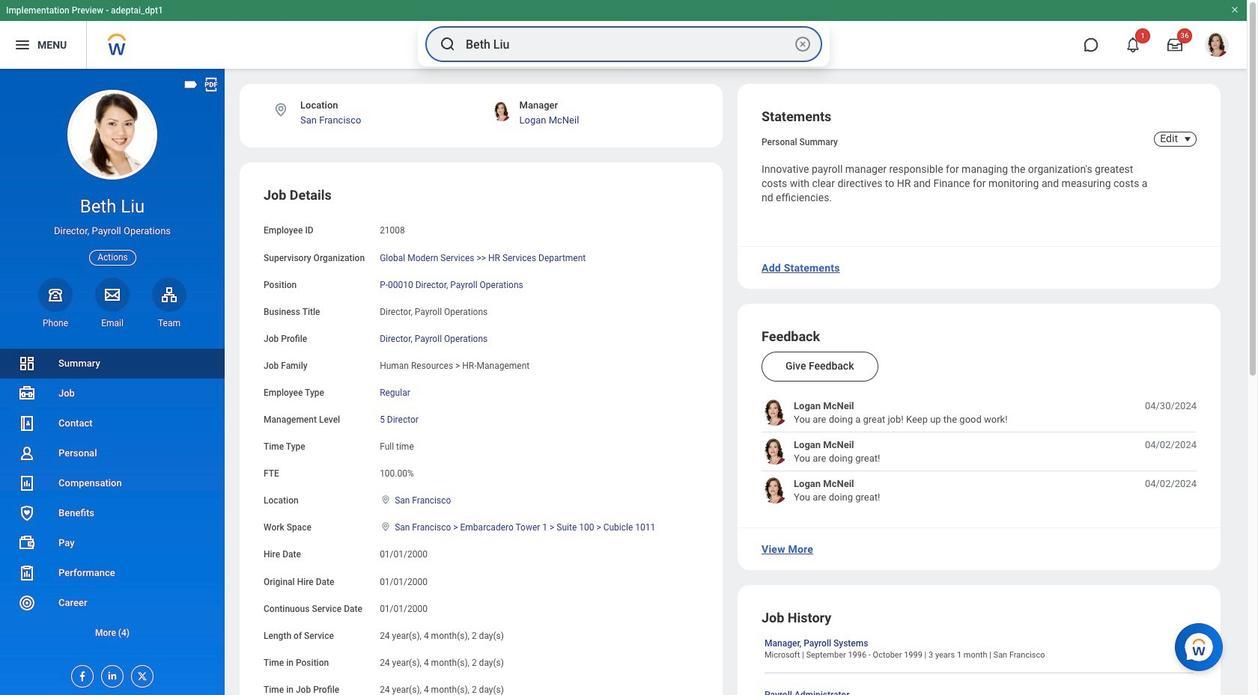 Task type: vqa. For each thing, say whether or not it's contained in the screenshot.
left list
yes



Task type: locate. For each thing, give the bounding box(es) containing it.
profile logan mcneil image
[[1205, 33, 1229, 60]]

None search field
[[418, 22, 830, 67]]

1 vertical spatial location image
[[380, 522, 392, 533]]

benefits image
[[18, 505, 36, 523]]

2 employee's photo (logan mcneil) image from the top
[[762, 439, 788, 465]]

inbox large image
[[1168, 37, 1183, 52]]

justify image
[[13, 36, 31, 54]]

list
[[0, 349, 225, 649], [762, 400, 1197, 504]]

search image
[[439, 35, 457, 53]]

location image
[[273, 102, 289, 118]]

summary image
[[18, 355, 36, 373]]

facebook image
[[72, 667, 88, 683]]

navigation pane region
[[0, 69, 225, 696]]

mail image
[[103, 286, 121, 304]]

1 horizontal spatial list
[[762, 400, 1197, 504]]

1 employee's photo (logan mcneil) image from the top
[[762, 400, 788, 426]]

1 location image from the top
[[380, 495, 392, 506]]

1 vertical spatial employee's photo (logan mcneil) image
[[762, 439, 788, 465]]

team beth liu element
[[152, 317, 187, 330]]

0 vertical spatial employee's photo (logan mcneil) image
[[762, 400, 788, 426]]

x circle image
[[794, 35, 812, 53]]

personal summary element
[[762, 134, 838, 148]]

location image
[[380, 495, 392, 506], [380, 522, 392, 533]]

0 vertical spatial location image
[[380, 495, 392, 506]]

employee's photo (logan mcneil) image
[[762, 400, 788, 426], [762, 439, 788, 465], [762, 478, 788, 504]]

pay image
[[18, 535, 36, 553]]

group
[[264, 187, 699, 696]]

2 vertical spatial employee's photo (logan mcneil) image
[[762, 478, 788, 504]]

performance image
[[18, 565, 36, 583]]

contact image
[[18, 415, 36, 433]]

banner
[[0, 0, 1247, 69]]

notifications large image
[[1126, 37, 1141, 52]]



Task type: describe. For each thing, give the bounding box(es) containing it.
caret down image
[[1179, 133, 1197, 145]]

view team image
[[160, 286, 178, 304]]

career image
[[18, 595, 36, 613]]

email beth liu element
[[95, 317, 130, 330]]

phone image
[[45, 286, 66, 304]]

linkedin image
[[102, 667, 118, 682]]

x image
[[132, 667, 148, 683]]

3 employee's photo (logan mcneil) image from the top
[[762, 478, 788, 504]]

tag image
[[183, 76, 199, 93]]

personal image
[[18, 445, 36, 463]]

view printable version (pdf) image
[[203, 76, 219, 93]]

job image
[[18, 385, 36, 403]]

0 horizontal spatial list
[[0, 349, 225, 649]]

full time element
[[380, 439, 414, 453]]

2 location image from the top
[[380, 522, 392, 533]]

phone beth liu element
[[38, 317, 73, 330]]

Search Workday  search field
[[466, 28, 791, 61]]

close environment banner image
[[1231, 5, 1240, 14]]

compensation image
[[18, 475, 36, 493]]



